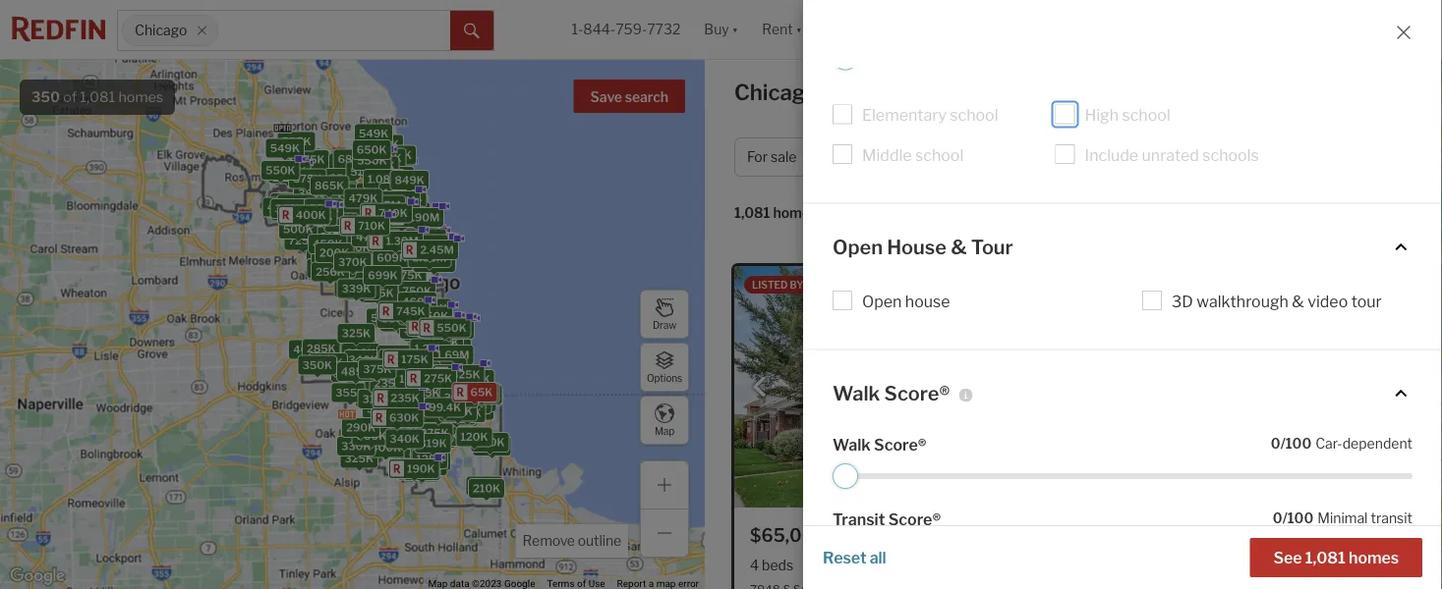 Task type: locate. For each thing, give the bounding box(es) containing it.
map region
[[0, 0, 742, 590]]

1 vertical spatial 460k
[[429, 340, 459, 352]]

625k up 360k
[[332, 190, 362, 203]]

school for middle school
[[915, 146, 964, 165]]

None range field
[[833, 45, 1413, 70], [833, 464, 1413, 490], [833, 539, 1413, 564], [833, 45, 1413, 70], [833, 464, 1413, 490], [833, 539, 1413, 564]]

ft right 2,902
[[1281, 557, 1292, 574]]

favorite button checkbox
[[1022, 524, 1047, 550], [1369, 524, 1394, 550]]

2 vertical spatial 750k
[[402, 285, 432, 298]]

0 vertical spatial 545k
[[345, 155, 375, 168]]

1 favorite button checkbox from the left
[[1022, 524, 1047, 550]]

0 vertical spatial 995k
[[382, 149, 412, 162]]

score® up 943 sq ft
[[889, 510, 941, 529]]

280k down 115k
[[376, 385, 406, 398]]

600k
[[337, 184, 368, 197], [355, 187, 385, 200], [309, 202, 339, 215], [347, 225, 377, 238]]

749k
[[328, 188, 357, 200], [379, 207, 408, 220]]

1 walk from the top
[[833, 382, 880, 406]]

home type
[[946, 149, 1017, 166]]

323k
[[335, 367, 364, 379]]

210k
[[369, 374, 397, 387], [473, 483, 501, 496]]

2 right the 430k
[[371, 239, 377, 252]]

365k down 105k
[[439, 397, 468, 410]]

375k down the 630k
[[390, 426, 419, 439]]

700k
[[315, 181, 344, 193], [345, 223, 374, 235], [368, 229, 397, 242], [368, 230, 397, 242], [419, 315, 448, 328]]

235k down 59.3k
[[374, 377, 403, 390]]

2 left baths
[[804, 557, 813, 574]]

& left video on the right of page
[[1292, 292, 1304, 311]]

1 redfin from the left
[[806, 279, 843, 291]]

0 horizontal spatial 699k
[[368, 269, 398, 282]]

house
[[905, 292, 950, 311]]

250k down "116k"
[[395, 405, 425, 418]]

260k down 610k
[[422, 375, 452, 388]]

845k
[[377, 224, 407, 237], [408, 246, 438, 259]]

370k
[[338, 256, 367, 269]]

359k
[[381, 312, 411, 325], [417, 419, 446, 432]]

submit search image
[[464, 23, 480, 39]]

1.30m down 679k
[[385, 214, 418, 226]]

2 vertical spatial homes
[[1349, 549, 1399, 568]]

2 vertical spatial score®
[[889, 510, 941, 529]]

1 vertical spatial 130k
[[471, 480, 498, 493]]

car-
[[1316, 436, 1343, 452]]

375k up 266k
[[293, 172, 322, 185]]

195k
[[457, 382, 484, 394]]

listed down open house & tour link
[[1099, 279, 1135, 291]]

1 vertical spatial homes
[[773, 205, 817, 222]]

630k
[[389, 412, 419, 425]]

130k down 610k
[[420, 380, 448, 393]]

0 vertical spatial 65k
[[427, 365, 450, 378]]

1 horizontal spatial 260k
[[422, 375, 452, 388]]

95k
[[467, 405, 490, 418]]

0 horizontal spatial &
[[951, 235, 967, 259]]

2 horizontal spatial homes
[[1349, 549, 1399, 568]]

189k down the 44.9k
[[418, 455, 446, 468]]

2 vertical spatial 189k
[[418, 455, 446, 468]]

2 horizontal spatial 1,081
[[1305, 549, 1346, 568]]

1 vertical spatial 270k
[[408, 326, 437, 339]]

609k
[[377, 252, 407, 264]]

550k down 595k
[[266, 164, 296, 177]]

759k
[[333, 157, 362, 170]]

775k
[[384, 183, 412, 196], [399, 251, 428, 264]]

school down the sale
[[950, 106, 998, 125]]

1.25m
[[378, 170, 410, 183], [374, 196, 406, 209], [403, 232, 435, 245], [379, 250, 411, 263]]

1 vertical spatial 1,081
[[734, 205, 770, 222]]

345k
[[360, 378, 390, 390]]

all
[[1231, 149, 1248, 166]]

0 vertical spatial 849k
[[395, 174, 425, 187]]

homes inside see 1,081 homes button
[[1349, 549, 1399, 568]]

/100
[[1281, 436, 1312, 452], [1283, 510, 1314, 527]]

sq for $1,895,000
[[1263, 557, 1278, 574]]

749k down 830k
[[328, 188, 357, 200]]

by
[[790, 279, 804, 291], [1137, 279, 1151, 291]]

0 horizontal spatial 260k
[[360, 362, 390, 375]]

0 horizontal spatial ft
[[911, 557, 921, 574]]

1 horizontal spatial listed
[[1099, 279, 1135, 291]]

house
[[887, 235, 947, 259]]

130k
[[420, 380, 448, 393], [471, 480, 498, 493]]

520k up 360k
[[330, 191, 360, 204]]

1.75m
[[401, 249, 433, 262]]

240k down "116k"
[[404, 406, 434, 419]]

1 horizontal spatial favorite button checkbox
[[1369, 524, 1394, 550]]

sq for $65,000
[[892, 557, 908, 574]]

550k
[[357, 154, 387, 167], [365, 160, 395, 173], [266, 164, 296, 177], [437, 322, 467, 335]]

1 390k from the left
[[309, 209, 339, 222]]

1 vertical spatial 699k
[[434, 324, 464, 337]]

walk score® link
[[833, 380, 1413, 407]]

map button
[[640, 396, 689, 445]]

remove 4 bd / 2+ ba image
[[1160, 151, 1172, 163]]

1 horizontal spatial 180k
[[440, 398, 469, 411]]

1 vertical spatial 359k
[[417, 419, 446, 432]]

699k down 609k
[[368, 269, 398, 282]]

325k down 586k
[[412, 343, 441, 356]]

675k
[[296, 153, 325, 166], [330, 220, 359, 233]]

259k down 420k
[[350, 355, 379, 368]]

0 vertical spatial /100
[[1281, 436, 1312, 452]]

185k down 149k
[[408, 467, 436, 479]]

1 horizontal spatial 845k
[[408, 246, 438, 259]]

350 of 1,081 homes
[[31, 88, 163, 106]]

4 for 4 bd / 2+ ba
[[1075, 149, 1084, 166]]

280k down 230k
[[444, 411, 474, 424]]

849k down '380k'
[[367, 260, 397, 272]]

200k
[[319, 247, 349, 260], [435, 383, 465, 395], [391, 410, 421, 423], [429, 431, 458, 443]]

2 up 735k
[[395, 230, 402, 242]]

599k
[[371, 207, 401, 219], [343, 208, 373, 220], [437, 343, 467, 355]]

walk score®
[[833, 382, 950, 406], [833, 436, 927, 455]]

1 vertical spatial 545k
[[351, 429, 381, 442]]

walk score® up transit score®
[[833, 436, 927, 455]]

include
[[1085, 146, 1139, 165]]

1 vertical spatial 280k
[[444, 411, 474, 424]]

540k up 586k
[[417, 302, 447, 315]]

0 vertical spatial 280k
[[376, 385, 406, 398]]

save
[[590, 89, 622, 106]]

sq right 2,902
[[1263, 557, 1278, 574]]

1 vertical spatial walk score®
[[833, 436, 927, 455]]

favorite button checkbox for $65,000
[[1022, 524, 1047, 550]]

1 horizontal spatial homes
[[773, 205, 817, 222]]

1 walk score® from the top
[[833, 382, 950, 406]]

460k down 586k
[[429, 340, 459, 352]]

score® for transit
[[889, 510, 941, 529]]

listed by redfin
[[752, 279, 843, 291], [1099, 279, 1190, 291]]

1 sq from the left
[[892, 557, 908, 574]]

0 horizontal spatial 270k
[[351, 234, 380, 247]]

549k up 266k
[[270, 142, 300, 155]]

0 vertical spatial walk
[[833, 382, 880, 406]]

school down elementary school
[[915, 146, 964, 165]]

1 horizontal spatial listed by redfin
[[1099, 279, 1190, 291]]

1 vertical spatial 540k
[[417, 302, 447, 315]]

145k
[[463, 389, 490, 402]]

120k
[[465, 396, 492, 409], [461, 431, 488, 444]]

2 390k from the left
[[303, 210, 333, 223]]

375k down "479k"
[[333, 208, 362, 221]]

320k up 309k
[[416, 391, 446, 404]]

0 vertical spatial open
[[833, 235, 883, 259]]

1.69m
[[437, 349, 469, 362]]

/100 left car-
[[1281, 436, 1312, 452]]

335k
[[425, 382, 455, 394], [430, 386, 459, 399]]

2 sq from the left
[[1263, 557, 1278, 574]]

1 horizontal spatial 355k
[[411, 387, 440, 400]]

2.25m
[[418, 257, 451, 269]]

open for open house & tour
[[833, 235, 883, 259]]

see
[[1274, 549, 1302, 568]]

325k
[[342, 327, 371, 340], [412, 343, 441, 356], [451, 369, 480, 381], [418, 399, 447, 412], [345, 453, 374, 466]]

210k down 88.5k
[[369, 374, 397, 387]]

409k
[[322, 243, 352, 255]]

0 horizontal spatial 625k
[[332, 190, 362, 203]]

1.00m
[[376, 228, 409, 241]]

home type button
[[934, 138, 1055, 177]]

266k
[[282, 198, 311, 211]]

1 vertical spatial 405k
[[293, 343, 323, 356]]

4 inside button
[[1075, 149, 1084, 166]]

125k
[[416, 453, 444, 466]]

310k down "345k"
[[369, 392, 397, 405]]

0 horizontal spatial 675k
[[296, 153, 325, 166]]

by down open house & tour link
[[1137, 279, 1151, 291]]

1 vertical spatial &
[[1292, 292, 1304, 311]]

675k down 360k
[[330, 220, 359, 233]]

1 vertical spatial 210k
[[473, 483, 501, 496]]

545k up 830k
[[345, 155, 375, 168]]

1 horizontal spatial 270k
[[408, 326, 437, 339]]

4 left the bd
[[1075, 149, 1084, 166]]

2.20m
[[409, 249, 443, 262]]

185k up "345k"
[[370, 357, 398, 369]]

0 horizontal spatial 280k
[[376, 385, 406, 398]]

380k
[[351, 242, 380, 255]]

189k down "116k"
[[397, 403, 425, 416]]

favorite button image for $65,000
[[1022, 524, 1047, 550]]

1-
[[572, 21, 583, 38]]

809k
[[369, 138, 399, 151]]

130k down 294k at the bottom of page
[[471, 480, 498, 493]]

1 vertical spatial 749k
[[379, 207, 408, 220]]

389k
[[343, 179, 373, 192]]

0 horizontal spatial favorite button checkbox
[[1022, 524, 1047, 550]]

1 listed by redfin from the left
[[752, 279, 843, 291]]

/100 up see
[[1283, 510, 1314, 527]]

320k down 409k
[[322, 262, 352, 275]]

& for walkthrough
[[1292, 292, 1304, 311]]

ft
[[911, 557, 921, 574], [1281, 557, 1292, 574]]

1 horizontal spatial 625k
[[425, 320, 455, 333]]

google image
[[5, 564, 70, 590]]

250k down 230k
[[442, 410, 471, 422]]

1 vertical spatial score®
[[874, 436, 927, 455]]

340k up "345k"
[[338, 362, 368, 374]]

open left the house
[[833, 235, 883, 259]]

sq right 'all'
[[892, 557, 908, 574]]

score® down house
[[884, 382, 950, 406]]

0 horizontal spatial 150k
[[415, 353, 443, 366]]

315k down '535k'
[[321, 210, 349, 223]]

redfin
[[806, 279, 843, 291], [1153, 279, 1190, 291]]

ft right 'all'
[[911, 557, 921, 574]]

listed by redfin up 3d
[[1099, 279, 1190, 291]]

middle school
[[862, 146, 964, 165]]

365k
[[404, 324, 434, 336], [439, 397, 468, 410]]

210k down 294k at the bottom of page
[[473, 483, 501, 496]]

270k
[[351, 234, 380, 247], [408, 326, 437, 339]]

1.20m
[[388, 210, 420, 223], [382, 213, 414, 226], [403, 230, 436, 243], [415, 343, 447, 355]]

359k up '284k'
[[417, 419, 446, 432]]

0 up see
[[1273, 510, 1283, 527]]

0 horizontal spatial listed
[[752, 279, 788, 291]]

save search
[[590, 89, 669, 106]]

0 horizontal spatial 725k
[[288, 235, 317, 247]]

2 horizontal spatial 725k
[[394, 191, 422, 204]]

745k
[[396, 305, 425, 318]]

2 355k from the left
[[411, 387, 440, 400]]

350k down 266k
[[302, 215, 332, 228]]

0 vertical spatial 120k
[[465, 396, 492, 409]]

favorite button image
[[1022, 524, 1047, 550], [1369, 524, 1394, 550]]

395k up 256k
[[318, 242, 347, 254]]

2.40m
[[402, 236, 437, 249]]

2 vertical spatial 185k
[[408, 467, 436, 479]]

270k down 710k at the top left of the page
[[351, 234, 380, 247]]

1 vertical spatial 675k
[[330, 220, 359, 233]]

0 vertical spatial 270k
[[351, 234, 380, 247]]

1 horizontal spatial 699k
[[434, 324, 464, 337]]

1 horizontal spatial 689k
[[431, 321, 461, 333]]

score® up transit score®
[[874, 436, 927, 455]]

55k
[[413, 455, 436, 468]]

None search field
[[219, 11, 450, 50]]

0 horizontal spatial by
[[790, 279, 804, 291]]

325k down 337k
[[345, 453, 374, 466]]

0 for walk score®
[[1271, 436, 1281, 452]]

1.35m
[[369, 199, 401, 212]]

/100 for transit score®
[[1283, 510, 1314, 527]]

homes down for sale 'button'
[[773, 205, 817, 222]]

1.30m down 1.00m at the left of page
[[374, 242, 407, 255]]

0 horizontal spatial sq
[[892, 557, 908, 574]]

850k
[[418, 310, 448, 323]]

0 horizontal spatial homes
[[118, 88, 163, 106]]

2 ft from the left
[[1281, 557, 1292, 574]]

319k
[[419, 438, 447, 451]]

0 vertical spatial &
[[951, 235, 967, 259]]

0 vertical spatial 650k
[[357, 143, 387, 156]]

339k down "116k"
[[403, 403, 432, 416]]

575k
[[393, 269, 422, 282]]

high school
[[1085, 106, 1171, 125]]

309k
[[424, 407, 453, 420]]

listed down the 1,081 homes
[[752, 279, 788, 291]]

0 horizontal spatial favorite button image
[[1022, 524, 1047, 550]]

1 ft from the left
[[911, 557, 921, 574]]

545k down "345k"
[[351, 429, 381, 442]]

listed by redfin down the 1,081 homes
[[752, 279, 843, 291]]

325k down 105k
[[418, 399, 447, 412]]

0 vertical spatial 1,081
[[80, 88, 115, 106]]

1 vertical spatial 0
[[1273, 510, 1283, 527]]

549k up '535k'
[[342, 183, 372, 195]]

schools
[[1203, 146, 1259, 165]]

540k
[[322, 194, 352, 207], [417, 302, 447, 315]]

open house & tour link
[[833, 234, 1413, 261]]

transit score®
[[833, 510, 941, 529]]

520k
[[330, 191, 360, 204], [275, 197, 304, 209]]

0 left car-
[[1271, 436, 1281, 452]]

remove
[[523, 533, 575, 550]]

1.18m
[[356, 210, 386, 223]]

see 1,081 homes button
[[1250, 539, 1423, 578]]

1 horizontal spatial 320k
[[416, 391, 446, 404]]

remove chicago image
[[196, 25, 208, 36]]

460k up 850k
[[402, 296, 432, 309]]

2 favorite button image from the left
[[1369, 524, 1394, 550]]

200k up 256k
[[319, 247, 349, 260]]

unrated
[[1142, 146, 1199, 165]]

2 favorite button checkbox from the left
[[1369, 524, 1394, 550]]

2 redfin from the left
[[1153, 279, 1190, 291]]

school up ba at top
[[1122, 106, 1171, 125]]

294k
[[478, 440, 507, 453]]

580k down '440k'
[[312, 236, 342, 248]]

189k
[[406, 390, 434, 402], [397, 403, 425, 416], [418, 455, 446, 468]]

1 favorite button image from the left
[[1022, 524, 1047, 550]]

2 walk score® from the top
[[833, 436, 927, 455]]

score®
[[884, 382, 950, 406], [874, 436, 927, 455], [889, 510, 941, 529]]

315k down '440k'
[[320, 231, 348, 243]]

0 vertical spatial 580k
[[312, 236, 342, 248]]

586k
[[420, 322, 450, 334]]

710k
[[358, 220, 385, 232]]

1.50m down 1.05m
[[388, 205, 421, 218]]

1 vertical spatial 625k
[[425, 320, 455, 333]]

1 horizontal spatial 65k
[[470, 386, 493, 399]]

filters
[[1251, 149, 1290, 166]]

photo of 2753 n hampden ct unit 2b, chicago, il 60614 image
[[1082, 266, 1410, 508]]

625k up 446k
[[425, 320, 455, 333]]

249k
[[384, 316, 414, 329]]

0 horizontal spatial 1,081
[[80, 88, 115, 106]]



Task type: vqa. For each thing, say whether or not it's contained in the screenshot.
225K
yes



Task type: describe. For each thing, give the bounding box(es) containing it.
1 vertical spatial 999k
[[388, 248, 418, 261]]

340k down 759k
[[325, 176, 355, 188]]

1.65m
[[391, 222, 423, 235]]

550k up 1.08m
[[365, 160, 395, 173]]

1 vertical spatial 650k
[[366, 217, 396, 230]]

360k
[[325, 204, 355, 217]]

middle
[[862, 146, 912, 165]]

all filters • 3 button
[[1194, 138, 1322, 177]]

450k up 256k
[[313, 238, 343, 250]]

previous button image
[[750, 378, 770, 397]]

chicago,
[[734, 79, 823, 106]]

599k down "479k"
[[343, 208, 373, 220]]

& for house
[[951, 235, 967, 259]]

2.80m
[[409, 239, 444, 251]]

0 vertical spatial 1.15m
[[390, 202, 420, 214]]

bd
[[1087, 149, 1104, 166]]

0 horizontal spatial 320k
[[322, 262, 352, 275]]

1 vertical spatial 189k
[[397, 403, 425, 416]]

1 vertical spatial 530k
[[293, 204, 323, 217]]

1-844-759-7732 link
[[572, 21, 681, 38]]

chicago
[[135, 22, 187, 39]]

1.50m down 679k
[[400, 211, 433, 224]]

3d
[[1172, 292, 1193, 311]]

759-
[[616, 21, 647, 38]]

0 horizontal spatial 520k
[[275, 197, 304, 209]]

250k up 197k
[[461, 374, 490, 386]]

99.4k
[[429, 402, 461, 415]]

315k down 230k
[[444, 410, 472, 422]]

375k up "345k"
[[363, 363, 392, 376]]

ba
[[1134, 149, 1150, 166]]

529k
[[371, 312, 400, 325]]

440k
[[317, 207, 347, 220]]

1 horizontal spatial 130k
[[471, 480, 498, 493]]

310k down 115k
[[386, 386, 414, 399]]

315k left 634k
[[346, 434, 374, 447]]

0 horizontal spatial 180k
[[389, 409, 418, 421]]

1.06m
[[365, 171, 398, 183]]

sale
[[771, 149, 797, 166]]

7732
[[647, 21, 681, 38]]

0 vertical spatial 150k
[[415, 353, 443, 366]]

0 vertical spatial 775k
[[384, 183, 412, 196]]

943 sq ft
[[863, 557, 921, 574]]

4 for 4 beds
[[750, 557, 759, 574]]

price
[[855, 149, 888, 166]]

290k down 170k
[[399, 418, 428, 430]]

99.9k
[[466, 390, 498, 403]]

200k down 309k
[[429, 431, 458, 443]]

transit
[[833, 510, 885, 529]]

for
[[929, 79, 959, 106]]

1 vertical spatial 320k
[[416, 391, 446, 404]]

0 vertical spatial 405k
[[295, 205, 325, 218]]

350k left 323k on the bottom of the page
[[302, 359, 332, 372]]

0 vertical spatial 395k
[[304, 203, 334, 216]]

/100 for walk score®
[[1281, 436, 1312, 452]]

240k down 95k on the left of page
[[475, 437, 505, 449]]

dependent
[[1343, 436, 1413, 452]]

325k up the 485k on the left bottom of the page
[[342, 327, 371, 340]]

2 vertical spatial 975k
[[401, 255, 431, 268]]

options
[[647, 373, 682, 385]]

1 vertical spatial 750k
[[413, 232, 442, 245]]

1 listed from the left
[[752, 279, 788, 291]]

275k up "116k"
[[424, 372, 452, 385]]

240k up the 44.9k
[[423, 426, 452, 439]]

score® for walk
[[874, 436, 927, 455]]

0 vertical spatial 189k
[[406, 390, 434, 402]]

225k
[[401, 464, 430, 477]]

340k down 420k
[[348, 354, 378, 367]]

favorite button checkbox for $1,895,000
[[1369, 524, 1394, 550]]

school for elementary school
[[950, 106, 998, 125]]

2 listed from the left
[[1099, 279, 1135, 291]]

256k
[[316, 266, 345, 279]]

4 bd / 2+ ba
[[1075, 149, 1150, 166]]

340k down the 630k
[[390, 433, 420, 446]]

1 horizontal spatial 259k
[[424, 365, 454, 378]]

2,902 sq ft
[[1222, 557, 1292, 574]]

534k
[[372, 152, 402, 165]]

0 vertical spatial 198k
[[408, 365, 436, 378]]

337k
[[363, 438, 392, 450]]

275k down "116k"
[[406, 410, 435, 423]]

430k
[[340, 241, 370, 254]]

350k down 640k
[[294, 201, 324, 214]]

1.80m
[[371, 226, 404, 239]]

1.53m
[[384, 187, 416, 200]]

275k up the 44.9k
[[420, 427, 449, 440]]

2 vertical spatial 549k
[[342, 183, 372, 195]]

1 vertical spatial 395k
[[318, 242, 347, 254]]

1 horizontal spatial 540k
[[417, 302, 447, 315]]

1.70m
[[375, 166, 407, 179]]

2.50m
[[414, 242, 448, 255]]

save search button
[[574, 80, 685, 113]]

2 baths
[[804, 557, 852, 574]]

0 vertical spatial 130k
[[420, 380, 448, 393]]

beds
[[762, 557, 794, 574]]

0 vertical spatial 975k
[[345, 197, 374, 210]]

446k
[[429, 337, 459, 350]]

1 vertical spatial 365k
[[439, 397, 468, 410]]

450k down 283k
[[395, 422, 425, 435]]

2 horizontal spatial 2
[[804, 557, 813, 574]]

1 vertical spatial 995k
[[393, 227, 423, 240]]

399k
[[444, 392, 474, 405]]

315k down "345k"
[[362, 393, 390, 406]]

0 horizontal spatial 2
[[371, 239, 377, 252]]

535k
[[327, 196, 356, 209]]

/
[[1107, 149, 1112, 166]]

2 listed by redfin from the left
[[1099, 279, 1190, 291]]

7.00m
[[402, 247, 436, 260]]

599k up 610k
[[437, 343, 467, 355]]

275k down 170k
[[403, 422, 432, 435]]

1 vertical spatial 260k
[[422, 375, 452, 388]]

0 vertical spatial 260k
[[360, 362, 390, 375]]

2 vertical spatial 395k
[[364, 287, 394, 300]]

0 horizontal spatial 359k
[[381, 312, 411, 325]]

175k
[[401, 353, 428, 366]]

ft for $1,895,000
[[1281, 557, 1292, 574]]

67k
[[397, 350, 419, 363]]

4 bd / 2+ ba button
[[1062, 138, 1186, 177]]

1.90m
[[407, 212, 440, 224]]

335k up 230k
[[425, 382, 455, 394]]

1 vertical spatial 689k
[[431, 321, 461, 333]]

230k
[[441, 395, 470, 407]]

homes
[[852, 79, 925, 106]]

1 horizontal spatial 2
[[395, 230, 402, 242]]

0 /100 car-dependent
[[1271, 436, 1413, 452]]

1 vertical spatial 975k
[[403, 234, 432, 247]]

550k up 446k
[[437, 322, 467, 335]]

519k
[[298, 210, 325, 222]]

0 vertical spatial 845k
[[377, 224, 407, 237]]

170k
[[404, 402, 432, 415]]

$1,895,000
[[1097, 525, 1199, 547]]

open for open house
[[862, 292, 902, 311]]

0 vertical spatial 689k
[[338, 153, 368, 166]]

1 vertical spatial 150k
[[459, 398, 487, 411]]

350k up 256k
[[316, 248, 346, 261]]

0 vertical spatial 235k
[[374, 377, 403, 390]]

290k down 420k
[[346, 347, 375, 360]]

0 vertical spatial 699k
[[368, 269, 398, 282]]

335k up 99.4k
[[430, 386, 459, 399]]

0 vertical spatial 460k
[[402, 296, 432, 309]]

200k up 99.4k
[[435, 383, 465, 395]]

1 vertical spatial 198k
[[415, 460, 443, 473]]

ft for $65,000
[[911, 557, 921, 574]]

2 by from the left
[[1137, 279, 1151, 291]]

photo of 7948 s saginaw ave, chicago, il 60617 image
[[734, 266, 1063, 508]]

1 horizontal spatial 749k
[[379, 207, 408, 220]]

450k left the 519k
[[267, 201, 297, 214]]

290k up 337k
[[346, 422, 376, 435]]

265k up '284k'
[[417, 410, 447, 423]]

reset
[[823, 549, 867, 568]]

1,081 homes
[[734, 205, 817, 222]]

0 horizontal spatial 210k
[[369, 374, 397, 387]]

349k
[[275, 202, 304, 215]]

240k up 283k
[[390, 387, 420, 400]]

265k up 149k
[[402, 434, 432, 446]]

0 vertical spatial 365k
[[404, 324, 434, 336]]

remove outline button
[[516, 525, 628, 558]]

0 horizontal spatial 540k
[[322, 194, 352, 207]]

2 vertical spatial 530k
[[403, 309, 433, 322]]

2 walk from the top
[[833, 436, 871, 455]]

1.03m
[[406, 230, 439, 242]]

1 horizontal spatial 1,081
[[734, 205, 770, 222]]

729k
[[442, 323, 470, 336]]

for sale
[[747, 149, 797, 166]]

1 horizontal spatial 520k
[[330, 191, 360, 204]]

1 vertical spatial 525k
[[347, 185, 376, 197]]

walkthrough
[[1197, 292, 1289, 311]]

420k
[[342, 332, 372, 344]]

for
[[747, 149, 768, 166]]

1.30m down 1.65m
[[386, 235, 419, 248]]

1 vertical spatial 549k
[[270, 142, 300, 155]]

0 vertical spatial 530k
[[273, 167, 303, 180]]

1 vertical spatial 235k
[[391, 392, 420, 405]]

265k up the 630k
[[396, 398, 426, 411]]

0 vertical spatial 549k
[[359, 127, 389, 140]]

0 vertical spatial 750k
[[321, 200, 351, 213]]

1 vertical spatial 120k
[[461, 431, 488, 444]]

450k up the 249k
[[396, 301, 426, 314]]

1.04m
[[386, 252, 419, 265]]

1 horizontal spatial 280k
[[444, 411, 474, 424]]

1 355k from the left
[[336, 387, 365, 400]]

44.9k
[[413, 441, 445, 453]]

38.9k
[[466, 389, 498, 401]]

0 vertical spatial 525k
[[350, 166, 379, 178]]

0 vertical spatial score®
[[884, 382, 950, 406]]

sale
[[964, 79, 1008, 106]]

325k up the 195k
[[451, 369, 480, 381]]

350k up the 519k
[[298, 187, 328, 200]]

149k
[[409, 452, 437, 464]]

415k
[[418, 350, 446, 363]]

0 vertical spatial 675k
[[296, 153, 325, 166]]

1,081 inside button
[[1305, 549, 1346, 568]]

0 vertical spatial 185k
[[370, 357, 398, 369]]

1 vertical spatial 580k
[[405, 321, 435, 334]]

3
[[1300, 149, 1309, 166]]

350k up 170k
[[415, 389, 445, 401]]

0 horizontal spatial 259k
[[350, 355, 379, 368]]

1 horizontal spatial 339k
[[403, 403, 432, 416]]

200k down "116k"
[[391, 410, 421, 423]]

1 horizontal spatial 359k
[[417, 419, 446, 432]]

3.60m
[[399, 226, 434, 239]]

1 vertical spatial 185k
[[399, 373, 427, 386]]

115k
[[384, 369, 410, 382]]

4.00m
[[386, 221, 421, 234]]

450k down '535k'
[[329, 216, 359, 229]]

2+
[[1115, 149, 1131, 166]]

1 vertical spatial 1.15m
[[413, 237, 444, 250]]

599k up 710k at the top left of the page
[[371, 207, 401, 219]]

favorite button image for $1,895,000
[[1369, 524, 1394, 550]]

map
[[655, 426, 675, 438]]

1 by from the left
[[790, 279, 804, 291]]

480k
[[275, 205, 305, 218]]

0 vertical spatial 749k
[[328, 188, 357, 200]]

844-
[[583, 21, 616, 38]]

il
[[827, 79, 848, 106]]

350
[[31, 88, 60, 106]]

school for high school
[[1122, 106, 1171, 125]]

550k up 1.06m on the left of page
[[357, 154, 387, 167]]

transit
[[1371, 510, 1413, 527]]

0 vertical spatial 999k
[[403, 218, 433, 230]]

home
[[946, 149, 985, 166]]

0 for transit score®
[[1273, 510, 1283, 527]]

943
[[863, 557, 889, 574]]

0 horizontal spatial 65k
[[427, 365, 450, 378]]

1 horizontal spatial 210k
[[473, 483, 501, 496]]

0 horizontal spatial 580k
[[312, 236, 342, 248]]

1 vertical spatial 775k
[[399, 251, 428, 264]]

1 vertical spatial 849k
[[367, 260, 397, 272]]

1 horizontal spatial 725k
[[350, 203, 379, 216]]

0 horizontal spatial 339k
[[342, 283, 371, 295]]



